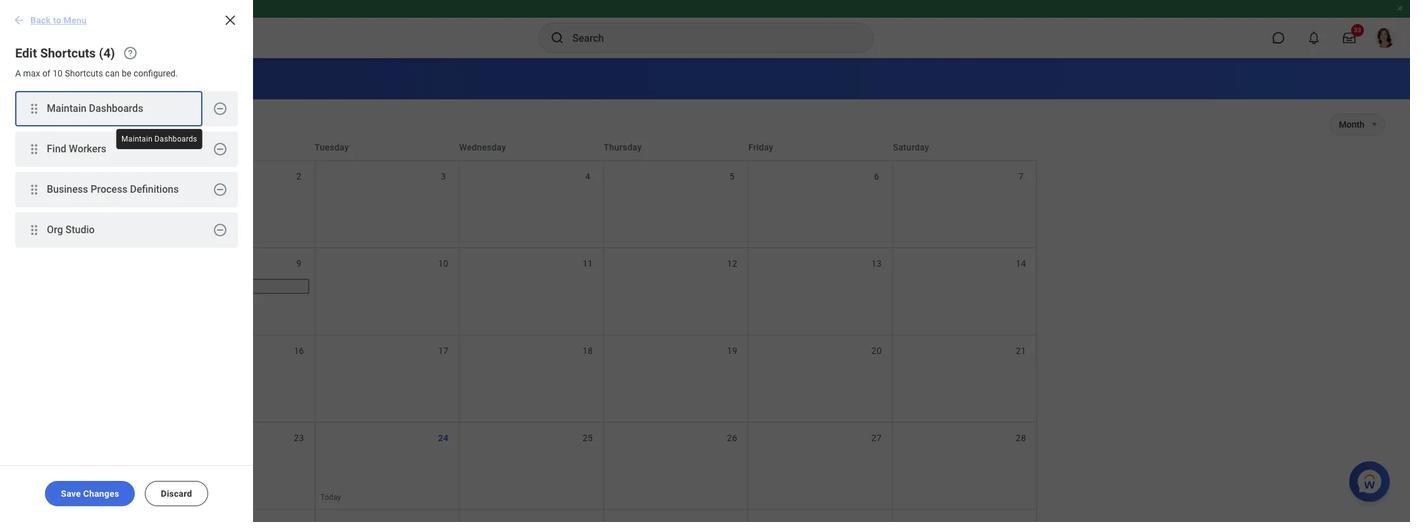 Task type: describe. For each thing, give the bounding box(es) containing it.
row group inside table
[[25, 160, 1037, 523]]

minus circle image
[[213, 101, 228, 116]]

maintain dashboards list item
[[15, 91, 238, 127]]

draggable vertical image
[[27, 223, 42, 238]]

tuesday column header
[[314, 141, 459, 154]]

friday
[[748, 142, 773, 152]]

table inside time off and leave calendar main content
[[25, 135, 1037, 523]]

and
[[89, 70, 114, 87]]

1 vertical spatial maintain
[[121, 135, 153, 144]]

1
[[152, 171, 157, 182]]

draggable vertical image for maintain dashboards
[[27, 101, 42, 116]]

today inside cell
[[320, 493, 341, 502]]

saturday column header
[[893, 141, 1037, 154]]

to
[[53, 15, 61, 25]]

row containing oct
[[25, 160, 1037, 247]]

4
[[585, 171, 590, 182]]

process
[[91, 184, 127, 196]]

1 vertical spatial maintain dashboards
[[121, 135, 197, 144]]

friday column header
[[748, 141, 893, 154]]

max
[[23, 68, 40, 78]]

chevron right image
[[114, 118, 126, 131]]

oct
[[32, 171, 46, 182]]

thursday, november 2, 2023 cell
[[604, 511, 749, 523]]

13
[[871, 259, 882, 269]]

10 inside global navigation dialog
[[53, 68, 63, 78]]

back to menu button
[[8, 8, 94, 33]]

maintain inside maintain dashboards "button"
[[47, 103, 86, 115]]

time off and leave calendar main content
[[0, 58, 1410, 523]]

0 vertical spatial shortcuts
[[40, 46, 96, 61]]

business process definitions
[[47, 184, 179, 196]]

(4)
[[99, 46, 115, 61]]

minus circle image for org studio
[[213, 223, 228, 238]]

time
[[25, 70, 60, 87]]

save
[[61, 489, 81, 499]]

implementation preview -   adeptai_dpt1 banner
[[0, 0, 1410, 58]]

find workers list item
[[15, 132, 238, 167]]

today button
[[25, 116, 79, 131]]

25
[[583, 433, 593, 443]]

be
[[122, 68, 131, 78]]

friday, november 3, 2023 cell
[[749, 511, 893, 523]]

holiday wednesday, november 1, 2023 | 1 event | all saints' day cell
[[460, 511, 604, 523]]

sunday, october 1, 2023 cell
[[27, 161, 171, 247]]

3
[[441, 171, 446, 182]]

business
[[47, 184, 88, 196]]

changes
[[83, 489, 119, 499]]

7
[[1018, 171, 1024, 182]]

sunday, october 22, 2023 cell
[[27, 423, 171, 509]]

23
[[294, 433, 304, 443]]

discard
[[161, 489, 192, 499]]

back to menu
[[30, 15, 87, 25]]

9
[[296, 259, 301, 269]]

adeptai_dpt1
[[94, 4, 138, 13]]

26
[[727, 433, 737, 443]]

discard button
[[145, 481, 208, 507]]

october 2023
[[138, 116, 214, 131]]

find workers button
[[15, 132, 202, 167]]

maintain dashboards button
[[15, 91, 202, 127]]

row containing sunday
[[25, 135, 1037, 160]]

18
[[583, 346, 593, 356]]

today inside button
[[41, 119, 63, 129]]

time off and leave calendar
[[25, 70, 223, 87]]

month
[[1339, 120, 1364, 130]]

wednesday column header
[[459, 141, 604, 154]]

configured.
[[134, 68, 178, 78]]

list containing maintain dashboards
[[0, 91, 253, 263]]

draggable vertical image for business process definitions
[[27, 182, 42, 197]]

saturday, november 4, 2023 cell
[[893, 511, 1037, 523]]

sunday
[[25, 142, 55, 152]]



Task type: locate. For each thing, give the bounding box(es) containing it.
0 vertical spatial minus circle image
[[213, 142, 228, 157]]

edit
[[15, 46, 37, 61]]

maintain down chevron right 'icon' on the left top of page
[[121, 135, 153, 144]]

1 vertical spatial today
[[320, 493, 341, 502]]

14
[[1016, 259, 1026, 269]]

1 vertical spatial minus circle image
[[213, 182, 228, 197]]

1 row from the top
[[25, 135, 1037, 160]]

calendar
[[162, 70, 223, 87]]

3 row from the top
[[25, 247, 1037, 335]]

arrow left image
[[13, 14, 25, 27]]

1 horizontal spatial dashboards
[[155, 135, 197, 144]]

inbox large image
[[1343, 32, 1356, 44]]

leave
[[118, 70, 158, 87]]

0 horizontal spatial today
[[41, 119, 63, 129]]

2 row from the top
[[25, 160, 1037, 247]]

tuesday, october 31, 2023 cell
[[315, 511, 460, 523]]

0 vertical spatial maintain dashboards
[[47, 103, 143, 115]]

a
[[15, 68, 21, 78]]

1 horizontal spatial today
[[320, 493, 341, 502]]

27
[[871, 433, 882, 443]]

dashboards
[[89, 103, 143, 115], [155, 135, 197, 144]]

1 horizontal spatial 10
[[438, 259, 448, 269]]

1 draggable vertical image from the top
[[27, 101, 42, 116]]

1 vertical spatial shortcuts
[[65, 68, 103, 78]]

draggable vertical image down time
[[27, 101, 42, 116]]

back
[[30, 15, 51, 25]]

october
[[138, 116, 183, 131]]

chevron down image
[[218, 118, 231, 131]]

minus circle image
[[213, 142, 228, 157], [213, 182, 228, 197], [213, 223, 228, 238]]

maintain dashboards
[[47, 103, 143, 115], [121, 135, 197, 144]]

edit shortcuts (4)
[[15, 46, 115, 61]]

24
[[438, 433, 449, 443]]

month button
[[1329, 114, 1364, 135]]

draggable vertical image inside find workers 'button'
[[27, 142, 42, 157]]

draggable vertical image
[[27, 101, 42, 116], [27, 142, 42, 157], [27, 182, 42, 197]]

find workers
[[47, 143, 106, 155]]

list
[[0, 91, 253, 263]]

1 vertical spatial 10
[[438, 259, 448, 269]]

of
[[42, 68, 50, 78]]

4 row from the top
[[25, 335, 1037, 422]]

6 row from the top
[[25, 509, 1037, 523]]

minus circle image inside the org studio list item
[[213, 223, 228, 238]]

2 minus circle image from the top
[[213, 182, 228, 197]]

a max of 10 shortcuts can be configured.
[[15, 68, 178, 78]]

minus circle image for business process definitions
[[213, 182, 228, 197]]

wednesday
[[459, 142, 506, 152]]

0 vertical spatial dashboards
[[89, 103, 143, 115]]

notifications large image
[[1308, 32, 1320, 44]]

off
[[64, 70, 85, 87]]

sunday column header
[[25, 141, 170, 154]]

org studio
[[47, 224, 95, 236]]

row containing 16
[[25, 335, 1037, 422]]

business process definitions button
[[15, 172, 202, 207]]

org studio button
[[15, 213, 202, 248]]

business process definitions list item
[[15, 172, 238, 207]]

draggable vertical image left 'find'
[[27, 142, 42, 157]]

10 inside calendar application
[[438, 259, 448, 269]]

row group containing oct
[[25, 160, 1037, 523]]

table
[[25, 135, 1037, 523]]

table containing sunday
[[25, 135, 1037, 523]]

2 vertical spatial minus circle image
[[213, 223, 228, 238]]

28
[[1016, 433, 1026, 443]]

11
[[583, 259, 593, 269]]

dashboards up chevron right 'icon' on the left top of page
[[89, 103, 143, 115]]

close environment banner image
[[1396, 4, 1404, 12]]

shortcuts down edit shortcuts (4)
[[65, 68, 103, 78]]

16
[[294, 346, 304, 356]]

saturday
[[893, 142, 929, 152]]

studio
[[66, 224, 95, 236]]

0 horizontal spatial 10
[[53, 68, 63, 78]]

draggable vertical image inside business process definitions button
[[27, 182, 42, 197]]

row group
[[25, 160, 1037, 523]]

chevron left image
[[89, 118, 102, 131]]

row
[[25, 135, 1037, 160], [25, 160, 1037, 247], [25, 247, 1037, 335], [25, 335, 1037, 422], [25, 422, 1037, 509], [25, 509, 1037, 523]]

1 vertical spatial draggable vertical image
[[27, 142, 42, 157]]

implementation preview -   adeptai_dpt1
[[5, 4, 138, 13]]

thursday column header
[[604, 141, 748, 154]]

org studio list item
[[15, 213, 238, 248]]

maintain dashboards inside "button"
[[47, 103, 143, 115]]

monday column header
[[170, 141, 314, 154]]

definitions
[[130, 184, 179, 196]]

maintain dashboards up chevron left image
[[47, 103, 143, 115]]

0 vertical spatial draggable vertical image
[[27, 101, 42, 116]]

global navigation dialog
[[0, 0, 253, 523]]

shortcuts up "off"
[[40, 46, 96, 61]]

monday, october 30, 2023 cell
[[171, 511, 315, 523]]

can
[[105, 68, 120, 78]]

17
[[438, 346, 448, 356]]

maintain dashboards down october
[[121, 135, 197, 144]]

2 draggable vertical image from the top
[[27, 142, 42, 157]]

search image
[[550, 30, 565, 46]]

6
[[874, 171, 879, 182]]

save changes
[[61, 489, 119, 499]]

question outline image
[[123, 46, 138, 61]]

2 vertical spatial draggable vertical image
[[27, 182, 42, 197]]

row containing 23
[[25, 422, 1037, 509]]

5 row from the top
[[25, 422, 1037, 509]]

1 vertical spatial dashboards
[[155, 135, 197, 144]]

profile logan mcneil element
[[1367, 24, 1402, 52]]

org
[[47, 224, 63, 236]]

monday
[[170, 142, 203, 152]]

preview
[[61, 4, 87, 13]]

menu
[[64, 15, 87, 25]]

minus circle image for find workers
[[213, 142, 228, 157]]

0 vertical spatial maintain
[[47, 103, 86, 115]]

sunday, october 8, 2023 cell
[[27, 249, 171, 335]]

maintain up today button
[[47, 103, 86, 115]]

19
[[727, 346, 737, 356]]

shortcuts
[[40, 46, 96, 61], [65, 68, 103, 78]]

find
[[47, 143, 66, 155]]

maintain
[[47, 103, 86, 115], [121, 135, 153, 144]]

draggable vertical image for find workers
[[27, 142, 42, 157]]

calendar application
[[25, 135, 1385, 523]]

draggable vertical image inside maintain dashboards "button"
[[27, 101, 42, 116]]

today up tuesday, october 31, 2023 cell
[[320, 493, 341, 502]]

3 draggable vertical image from the top
[[27, 182, 42, 197]]

0 vertical spatial today
[[41, 119, 63, 129]]

dashboards inside "button"
[[89, 103, 143, 115]]

row containing 9
[[25, 247, 1037, 335]]

5
[[730, 171, 735, 182]]

1 minus circle image from the top
[[213, 142, 228, 157]]

3 minus circle image from the top
[[213, 223, 228, 238]]

dashboards down october 2023
[[155, 135, 197, 144]]

x image
[[223, 13, 238, 28]]

save changes button
[[45, 481, 135, 507]]

today up 'find'
[[41, 119, 63, 129]]

0 horizontal spatial dashboards
[[89, 103, 143, 115]]

-
[[89, 4, 92, 13]]

2
[[296, 171, 301, 182]]

1 horizontal spatial maintain
[[121, 135, 153, 144]]

tuesday
[[314, 142, 349, 152]]

thursday
[[604, 142, 642, 152]]

20
[[871, 346, 882, 356]]

2023
[[186, 116, 214, 131]]

draggable vertical image down oct
[[27, 182, 42, 197]]

0 horizontal spatial maintain
[[47, 103, 86, 115]]

workers
[[69, 143, 106, 155]]

sunday, october 29, 2023 cell
[[27, 511, 171, 523]]

0 vertical spatial 10
[[53, 68, 63, 78]]

today tuesday, october 24, 2023 cell
[[315, 423, 460, 509]]

sunday, october 15, 2023 cell
[[27, 336, 171, 422]]

21
[[1016, 346, 1026, 356]]

12
[[727, 259, 737, 269]]

10
[[53, 68, 63, 78], [438, 259, 448, 269]]

today
[[41, 119, 63, 129], [320, 493, 341, 502]]

implementation
[[5, 4, 59, 13]]



Task type: vqa. For each thing, say whether or not it's contained in the screenshot.
THE TOGGLE TO LIST DETAIL VIEW IMAGE
no



